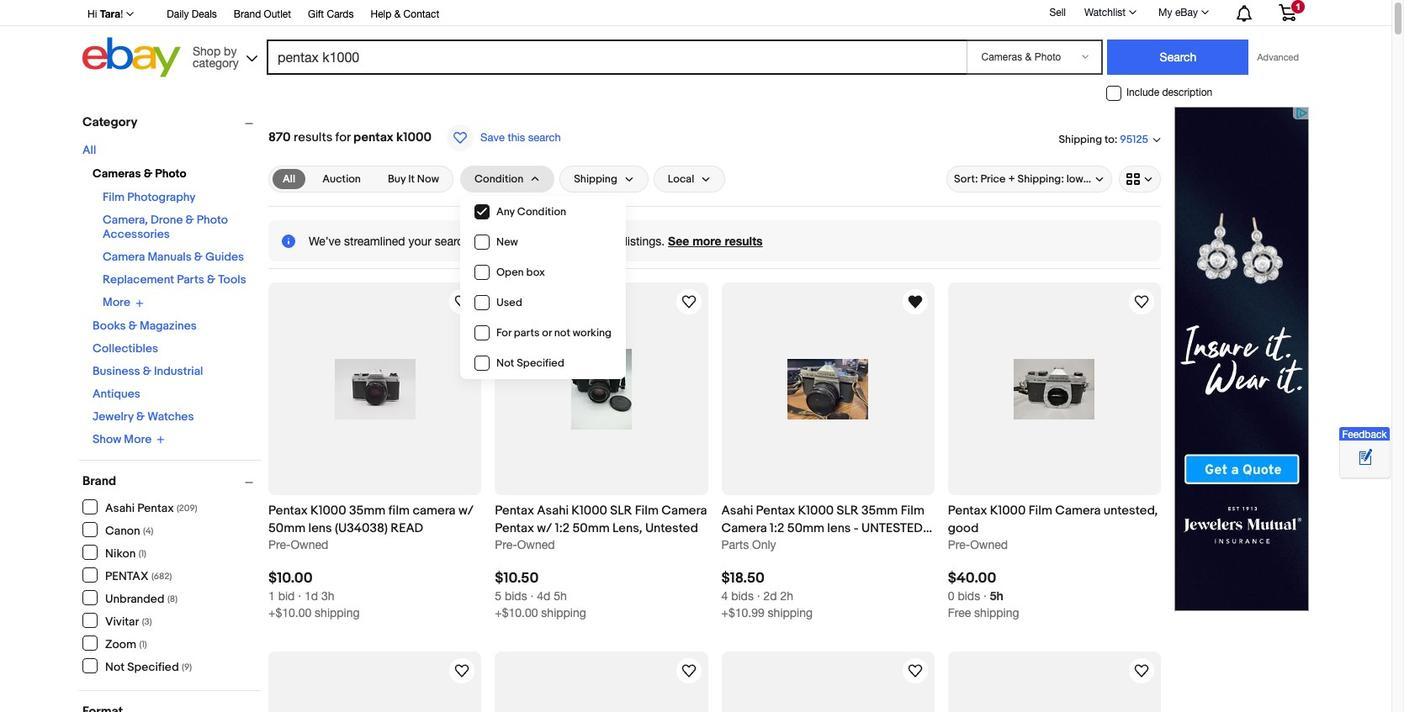 Task type: describe. For each thing, give the bounding box(es) containing it.
used
[[496, 296, 522, 310]]

1 link
[[1269, 0, 1306, 24]]

vivitar (3)
[[105, 615, 152, 629]]

cards
[[327, 8, 354, 20]]

parts only
[[721, 539, 776, 552]]

photography
[[127, 190, 195, 204]]

business & industrial link
[[93, 364, 203, 378]]

more button
[[103, 295, 144, 310]]

asahi pentax k1000 slr 35mm film camera 1:2 50mm lens - untested- sold as is heading
[[721, 503, 932, 555]]

ebay
[[1175, 7, 1198, 19]]

pentax inside asahi pentax k1000 slr 35mm film camera 1:2 50mm lens - untested- sold as is
[[756, 503, 795, 519]]

film inside film photography camera, drone & photo accessories camera manuals & guides replacement parts & tools
[[103, 190, 125, 204]]

you
[[556, 235, 576, 248]]

& up "film photography" link
[[144, 167, 152, 181]]

shipping for $10.00
[[315, 607, 360, 620]]

hi tara !
[[87, 8, 123, 20]]

condition button
[[460, 166, 555, 193]]

books
[[93, 318, 126, 333]]

you are watching this item, click to unwatch image
[[905, 292, 925, 312]]

watch pentax k1000 film camera untested, good image
[[1131, 292, 1152, 312]]

& left tools
[[207, 273, 215, 287]]

film photography link
[[103, 190, 195, 204]]

shipping inside $40.00 0 bids · 5h free shipping
[[974, 607, 1019, 620]]

magazines
[[140, 318, 197, 333]]

camera inside asahi pentax k1000 slr 35mm film camera 1:2 50mm lens - untested- sold as is
[[721, 521, 767, 537]]

shipping to : 95125
[[1059, 133, 1148, 147]]

photo inside film photography camera, drone & photo accessories camera manuals & guides replacement parts & tools
[[197, 213, 228, 227]]

$18.50 4 bids · 2d 2h +$10.99 shipping
[[721, 571, 813, 620]]

cameras & photo
[[93, 167, 186, 181]]

auction
[[322, 172, 361, 186]]

lens,
[[612, 521, 642, 537]]

3h
[[321, 590, 335, 604]]

or
[[542, 326, 552, 340]]

· for $10.00
[[298, 590, 301, 604]]

drone
[[151, 213, 183, 227]]

help & contact
[[371, 8, 439, 20]]

sell
[[1049, 6, 1066, 18]]

collectibles link
[[93, 341, 158, 355]]

& right books
[[128, 318, 137, 333]]

new
[[496, 236, 518, 249]]

antiques
[[93, 387, 140, 401]]

collectibles
[[93, 341, 158, 355]]

camera
[[413, 503, 456, 519]]

show more
[[93, 432, 152, 446]]

antiques link
[[93, 387, 140, 401]]

$10.50 5 bids · 4d 5h +$10.00 shipping
[[495, 571, 586, 620]]

asahi for asahi pentax k1000 slr 35mm film camera 1:2 50mm lens - untested- sold as is
[[721, 503, 753, 519]]

· for $40.00
[[983, 590, 987, 604]]

50mm inside asahi pentax k1000 slr 35mm film camera 1:2 50mm lens - untested- sold as is
[[787, 521, 824, 537]]

& inside 'link'
[[394, 8, 401, 20]]

k1000 inside asahi pentax k1000 slr 35mm film camera 1:2 50mm lens - untested- sold as is
[[798, 503, 834, 519]]

industrial
[[154, 364, 203, 378]]

& up show more button
[[136, 409, 145, 424]]

35mm inside asahi pentax k1000 slr 35mm film camera 1:2 50mm lens - untested- sold as is
[[861, 503, 898, 519]]

for
[[335, 130, 351, 146]]

for
[[496, 326, 511, 340]]

as
[[757, 539, 773, 555]]

pentax
[[353, 130, 393, 146]]

gift
[[308, 8, 324, 20]]

bids for $40.00
[[958, 590, 980, 604]]

k1000 inside pentax asahi k1000 slr film camera pentax w/ 1:2 50mm lens, untested pre-owned
[[571, 503, 607, 519]]

watches
[[147, 409, 194, 424]]

shop by category banner
[[78, 0, 1309, 82]]

not
[[554, 326, 570, 340]]

see more results link
[[668, 234, 763, 248]]

we've
[[309, 235, 341, 248]]

w/ inside pentax asahi k1000 slr film camera pentax w/ 1:2 50mm lens, untested pre-owned
[[537, 521, 552, 537]]

2d
[[763, 590, 777, 604]]

camera inside pentax k1000 film camera untested, good pre-owned
[[1055, 503, 1101, 519]]

1 horizontal spatial parts
[[721, 539, 749, 552]]

k1000
[[396, 130, 432, 146]]

advanced
[[1257, 52, 1299, 62]]

1 inside account 'navigation'
[[1295, 2, 1301, 12]]

(1) for zoom
[[139, 639, 147, 650]]

save
[[480, 131, 505, 144]]

(3)
[[142, 616, 152, 627]]

shop
[[193, 44, 221, 58]]

1:2 inside asahi pentax k1000 slr 35mm film camera 1:2 50mm lens - untested- sold as is
[[770, 521, 784, 537]]

for parts or not working
[[496, 326, 612, 340]]

50mm inside pentax asahi k1000 slr film camera pentax w/ 1:2 50mm lens, untested pre-owned
[[572, 521, 610, 537]]

canon
[[105, 524, 140, 538]]

870
[[268, 130, 291, 146]]

lens inside asahi pentax k1000 slr 35mm film camera 1:2 50mm lens - untested- sold as is
[[827, 521, 851, 537]]

shipping for $18.50
[[768, 607, 813, 620]]

!
[[120, 8, 123, 20]]

2h
[[780, 590, 793, 604]]

shipping for $10.50
[[541, 607, 586, 620]]

owned inside pentax asahi k1000 slr film camera pentax w/ 1:2 50mm lens, untested pre-owned
[[517, 539, 555, 552]]

category
[[193, 56, 239, 69]]

pentax k1000 film camera untested, good heading
[[948, 503, 1158, 537]]

w/ inside the pentax k1000 35mm film camera w/ 50mm lens (u34038) read pre-owned
[[458, 503, 474, 519]]

brand for brand
[[82, 474, 116, 490]]

5h inside $40.00 0 bids · 5h free shipping
[[990, 589, 1004, 604]]

1 vertical spatial all
[[283, 172, 295, 186]]

sell link
[[1042, 6, 1073, 18]]

pentax k1000 35mm film camera w/ 50mm lens (u34038) read link
[[268, 502, 481, 538]]

camera manuals & guides link
[[103, 250, 244, 264]]

pentax k1000 35mm film camera w/ 50mm lens (u34038) read pre-owned
[[268, 503, 474, 552]]

unbranded (8)
[[105, 592, 178, 606]]

shipping for shipping
[[574, 172, 617, 186]]

(1) for nikon
[[139, 548, 146, 559]]

now
[[417, 172, 439, 186]]

more
[[692, 234, 721, 248]]

not specified (9)
[[105, 660, 192, 674]]

zoom (1)
[[105, 637, 147, 652]]

see
[[668, 234, 689, 248]]

k1000 inside the pentax k1000 35mm film camera w/ 50mm lens (u34038) read pre-owned
[[310, 503, 346, 519]]

replacement parts & tools link
[[103, 273, 246, 287]]

your
[[408, 235, 432, 248]]

watchlist link
[[1075, 3, 1144, 23]]

help
[[371, 8, 392, 20]]

· for $10.50
[[530, 590, 534, 604]]

k1000 inside pentax k1000 film camera untested, good pre-owned
[[990, 503, 1026, 519]]

streamlined
[[344, 235, 405, 248]]

not specified link
[[461, 348, 625, 379]]

deals
[[192, 8, 217, 20]]

main content containing $10.00
[[262, 107, 1168, 713]]

cameras
[[93, 167, 141, 181]]

95125
[[1120, 133, 1148, 147]]

(8)
[[167, 593, 178, 604]]

hi
[[87, 8, 97, 20]]

listing options selector. gallery view selected. image
[[1126, 172, 1153, 186]]

more inside button
[[103, 295, 130, 310]]

this
[[508, 131, 525, 144]]

$10.50
[[495, 571, 539, 588]]

35mm inside the pentax k1000 35mm film camera w/ 50mm lens (u34038) read pre-owned
[[349, 503, 386, 519]]

business
[[93, 364, 140, 378]]

shop by category
[[193, 44, 239, 69]]

$40.00 0 bids · 5h free shipping
[[948, 571, 1019, 620]]

guides
[[205, 250, 244, 264]]

only
[[752, 539, 776, 552]]

accessories
[[103, 227, 170, 241]]



Task type: vqa. For each thing, say whether or not it's contained in the screenshot.
the rightmost 50mm
yes



Task type: locate. For each thing, give the bounding box(es) containing it.
1 vertical spatial parts
[[721, 539, 749, 552]]

1 shipping from the left
[[315, 607, 360, 620]]

tara
[[100, 8, 120, 20]]

1 vertical spatial all link
[[273, 169, 306, 189]]

photo
[[155, 167, 186, 181], [197, 213, 228, 227]]

lens left -
[[827, 521, 851, 537]]

2 +$10.00 from the left
[[495, 607, 538, 620]]

more inside button
[[124, 432, 152, 446]]

contact
[[403, 8, 439, 20]]

shipping inside dropdown button
[[574, 172, 617, 186]]

pre- inside pentax k1000 film camera untested, good pre-owned
[[948, 539, 970, 552]]

pentax
[[137, 501, 174, 515], [268, 503, 308, 519], [495, 503, 534, 519], [756, 503, 795, 519], [948, 503, 987, 519], [495, 521, 534, 537]]

shipping up any condition link
[[574, 172, 617, 186]]

photo up photography
[[155, 167, 186, 181]]

+$10.99
[[721, 607, 764, 620]]

shipping inside $10.00 1 bid · 1d 3h +$10.00 shipping
[[315, 607, 360, 620]]

0 horizontal spatial owned
[[291, 539, 328, 552]]

bids down "$10.50"
[[505, 590, 527, 604]]

2 lens from the left
[[827, 521, 851, 537]]

pentax inside the pentax k1000 35mm film camera w/ 50mm lens (u34038) read pre-owned
[[268, 503, 308, 519]]

buy
[[388, 172, 406, 186]]

to inside 'we've streamlined your search results to show you the best listings. see more results'
[[511, 235, 522, 248]]

1 horizontal spatial all link
[[273, 169, 306, 189]]

1 bids from the left
[[505, 590, 527, 604]]

1 horizontal spatial 5h
[[990, 589, 1004, 604]]

0 horizontal spatial slr
[[610, 503, 632, 519]]

any condition
[[496, 205, 566, 219]]

0 vertical spatial more
[[103, 295, 130, 310]]

1 horizontal spatial search
[[528, 131, 561, 144]]

film
[[388, 503, 410, 519]]

lens left (u34038)
[[308, 521, 332, 537]]

1 horizontal spatial lens
[[827, 521, 851, 537]]

specified left (9)
[[127, 660, 179, 674]]

specified down for parts or not working link
[[517, 357, 564, 370]]

include description
[[1126, 87, 1212, 99]]

0 vertical spatial (1)
[[139, 548, 146, 559]]

lens
[[308, 521, 332, 537], [827, 521, 851, 537]]

buy it now link
[[378, 169, 449, 189]]

1 lens from the left
[[308, 521, 332, 537]]

0 horizontal spatial +$10.00
[[268, 607, 311, 620]]

pentax asahi k1000 slr film camera pentax w/ 1:2 50mm lens, untested link
[[495, 502, 708, 538]]

0 vertical spatial specified
[[517, 357, 564, 370]]

main content
[[262, 107, 1168, 713]]

· left 4d
[[530, 590, 534, 604]]

1 slr from the left
[[610, 503, 632, 519]]

& right help
[[394, 8, 401, 20]]

slr
[[610, 503, 632, 519], [837, 503, 859, 519]]

asahi for asahi pentax (209)
[[105, 501, 135, 515]]

bids inside $18.50 4 bids · 2d 2h +$10.99 shipping
[[731, 590, 754, 604]]

my ebay link
[[1149, 3, 1216, 23]]

4 · from the left
[[983, 590, 987, 604]]

lens inside the pentax k1000 35mm film camera w/ 50mm lens (u34038) read pre-owned
[[308, 521, 332, 537]]

0 horizontal spatial bids
[[505, 590, 527, 604]]

bids right 0
[[958, 590, 980, 604]]

35mm up "untested-"
[[861, 503, 898, 519]]

pentax k1000 film camera untested, good link
[[948, 502, 1161, 538]]

shipping down 2h
[[768, 607, 813, 620]]

0 vertical spatial w/
[[458, 503, 474, 519]]

2 k1000 from the left
[[571, 503, 607, 519]]

1 horizontal spatial 35mm
[[861, 503, 898, 519]]

0 vertical spatial brand
[[234, 8, 261, 20]]

slr inside asahi pentax k1000 slr 35mm film camera 1:2 50mm lens - untested- sold as is
[[837, 503, 859, 519]]

0 horizontal spatial photo
[[155, 167, 186, 181]]

all down 870 on the left of page
[[283, 172, 295, 186]]

3 bids from the left
[[958, 590, 980, 604]]

5h right 4d
[[554, 590, 567, 604]]

for parts or not working link
[[461, 318, 625, 348]]

$40.00
[[948, 571, 996, 588]]

owned down good
[[970, 539, 1008, 552]]

watch vintage pentax k1000 35mm film camera w/m 1:2 50mm lens & case - not working image
[[452, 662, 472, 682]]

(209)
[[177, 503, 197, 514]]

camera up untested
[[661, 503, 707, 519]]

film inside pentax k1000 film camera untested, good pre-owned
[[1029, 503, 1052, 519]]

pre- down good
[[948, 539, 970, 552]]

1 +$10.00 from the left
[[268, 607, 311, 620]]

save this search button
[[442, 124, 566, 152]]

0 horizontal spatial 50mm
[[268, 521, 306, 537]]

1 horizontal spatial all
[[283, 172, 295, 186]]

search right this
[[528, 131, 561, 144]]

0 horizontal spatial 1:2
[[555, 521, 570, 537]]

1 horizontal spatial specified
[[517, 357, 564, 370]]

specified for not specified (9)
[[127, 660, 179, 674]]

film inside pentax asahi k1000 slr film camera pentax w/ 1:2 50mm lens, untested pre-owned
[[635, 503, 659, 519]]

3 · from the left
[[757, 590, 760, 604]]

show more button
[[93, 432, 165, 447]]

35mm up (u34038)
[[349, 503, 386, 519]]

0 horizontal spatial not
[[105, 660, 125, 674]]

asahi
[[105, 501, 135, 515], [537, 503, 569, 519], [721, 503, 753, 519]]

jewelry
[[93, 409, 134, 424]]

camera inside pentax asahi k1000 slr film camera pentax w/ 1:2 50mm lens, untested pre-owned
[[661, 503, 707, 519]]

1 horizontal spatial owned
[[517, 539, 555, 552]]

1 1:2 from the left
[[555, 521, 570, 537]]

daily
[[167, 8, 189, 20]]

1 horizontal spatial 1
[[1295, 2, 1301, 12]]

· for $18.50
[[757, 590, 760, 604]]

1:2 inside pentax asahi k1000 slr film camera pentax w/ 1:2 50mm lens, untested pre-owned
[[555, 521, 570, 537]]

0 horizontal spatial w/
[[458, 503, 474, 519]]

1 vertical spatial search
[[435, 235, 470, 248]]

3 k1000 from the left
[[798, 503, 834, 519]]

0 horizontal spatial all
[[82, 143, 96, 157]]

-
[[854, 521, 859, 537]]

2 horizontal spatial bids
[[958, 590, 980, 604]]

pentax inside pentax k1000 film camera untested, good pre-owned
[[948, 503, 987, 519]]

advanced link
[[1249, 40, 1307, 74]]

5h down the $40.00 in the bottom right of the page
[[990, 589, 1004, 604]]

2 slr from the left
[[837, 503, 859, 519]]

0 vertical spatial to
[[1104, 133, 1114, 146]]

slr up -
[[837, 503, 859, 519]]

search inside button
[[528, 131, 561, 144]]

brand outlet
[[234, 8, 291, 20]]

results left for
[[294, 130, 333, 146]]

none submit inside shop by category banner
[[1107, 40, 1249, 75]]

shipping inside shipping to : 95125
[[1059, 133, 1102, 146]]

1 horizontal spatial brand
[[234, 8, 261, 20]]

shipping inside $18.50 4 bids · 2d 2h +$10.99 shipping
[[768, 607, 813, 620]]

parts left only
[[721, 539, 749, 552]]

(1) right nikon
[[139, 548, 146, 559]]

owned up "$10.50"
[[517, 539, 555, 552]]

daily deals
[[167, 8, 217, 20]]

watch pentax asahi k1000 slr film camera pentax w/ 1:2 50mm lens, untested image
[[678, 292, 699, 312]]

0 horizontal spatial to
[[511, 235, 522, 248]]

1 vertical spatial (1)
[[139, 639, 147, 650]]

shipping for shipping to : 95125
[[1059, 133, 1102, 146]]

1 35mm from the left
[[349, 503, 386, 519]]

untested
[[645, 521, 698, 537]]

(1) right "zoom"
[[139, 639, 147, 650]]

0 horizontal spatial asahi
[[105, 501, 135, 515]]

brand button
[[82, 474, 261, 490]]

1d
[[305, 590, 318, 604]]

0 horizontal spatial lens
[[308, 521, 332, 537]]

1 vertical spatial not
[[105, 660, 125, 674]]

1 vertical spatial condition
[[517, 205, 566, 219]]

slr for lens,
[[610, 503, 632, 519]]

1 horizontal spatial 50mm
[[572, 521, 610, 537]]

0 horizontal spatial brand
[[82, 474, 116, 490]]

new link
[[461, 227, 625, 257]]

condition up show
[[517, 205, 566, 219]]

used link
[[461, 288, 625, 318]]

bids up '+$10.99'
[[731, 590, 754, 604]]

pentax k1000 35mm film camera w/ 50mm lens (u34038) read image
[[335, 359, 415, 419]]

all link down 870 on the left of page
[[273, 169, 306, 189]]

shipping down 4d
[[541, 607, 586, 620]]

show
[[525, 235, 553, 248]]

shipping right free
[[974, 607, 1019, 620]]

w/ up "$10.50"
[[537, 521, 552, 537]]

1 vertical spatial brand
[[82, 474, 116, 490]]

1 horizontal spatial asahi
[[537, 503, 569, 519]]

4d
[[537, 590, 551, 604]]

all link down category
[[82, 143, 96, 157]]

shipping inside the $10.50 5 bids · 4d 5h +$10.00 shipping
[[541, 607, 586, 620]]

not down for
[[496, 357, 514, 370]]

3 50mm from the left
[[787, 521, 824, 537]]

pentax asahi k1000 slr film camera pentax w/ 1:2 50mm lens, untested image
[[571, 349, 632, 430]]

2 1:2 from the left
[[770, 521, 784, 537]]

0 horizontal spatial search
[[435, 235, 470, 248]]

film inside asahi pentax k1000 slr 35mm film camera 1:2 50mm lens - untested- sold as is
[[901, 503, 924, 519]]

all down category
[[82, 143, 96, 157]]

(1)
[[139, 548, 146, 559], [139, 639, 147, 650]]

0 vertical spatial 1
[[1295, 2, 1301, 12]]

· left 1d on the left of the page
[[298, 590, 301, 604]]

0 vertical spatial shipping
[[1059, 133, 1102, 146]]

0 horizontal spatial 5h
[[554, 590, 567, 604]]

3 owned from the left
[[970, 539, 1008, 552]]

& left guides
[[194, 250, 203, 264]]

pentax k1000 35mm film camera w/ 50mm lens (u34038) read heading
[[268, 503, 474, 537]]

2 pre- from the left
[[495, 539, 517, 552]]

pre- inside pentax asahi k1000 slr film camera pentax w/ 1:2 50mm lens, untested pre-owned
[[495, 539, 517, 552]]

+$10.00 down 5
[[495, 607, 538, 620]]

slr for -
[[837, 503, 859, 519]]

1 50mm from the left
[[268, 521, 306, 537]]

shipping:
[[1018, 172, 1064, 186]]

1 horizontal spatial results
[[473, 235, 508, 248]]

·
[[298, 590, 301, 604], [530, 590, 534, 604], [757, 590, 760, 604], [983, 590, 987, 604]]

bids
[[505, 590, 527, 604], [731, 590, 754, 604], [958, 590, 980, 604]]

asahi pentax (209)
[[105, 501, 197, 515]]

1 horizontal spatial bids
[[731, 590, 754, 604]]

(u34038)
[[335, 521, 388, 537]]

condition up 'any'
[[474, 172, 523, 186]]

asahi pentax k1000 slr 35mm film camera 1:2 50mm lens - untested- sold as is image
[[788, 359, 868, 419]]

pre- inside the pentax k1000 35mm film camera w/ 50mm lens (u34038) read pre-owned
[[268, 539, 291, 552]]

manuals
[[148, 250, 192, 264]]

1 owned from the left
[[291, 539, 328, 552]]

5h inside the $10.50 5 bids · 4d 5h +$10.00 shipping
[[554, 590, 567, 604]]

advertisement region
[[1174, 107, 1309, 612]]

0 horizontal spatial shipping
[[574, 172, 617, 186]]

pentax asahi k1000 slr film camera pentax w/ 1:2 50mm lens, untested heading
[[495, 503, 707, 537]]

5h
[[990, 589, 1004, 604], [554, 590, 567, 604]]

feedback
[[1342, 429, 1387, 441]]

brand left outlet
[[234, 8, 261, 20]]

2 horizontal spatial owned
[[970, 539, 1008, 552]]

free
[[948, 607, 971, 620]]

0 horizontal spatial pre-
[[268, 539, 291, 552]]

results right more
[[725, 234, 763, 248]]

results inside 'we've streamlined your search results to show you the best listings. see more results'
[[473, 235, 508, 248]]

watchlist
[[1084, 7, 1126, 19]]

:
[[1114, 133, 1118, 146]]

$10.00
[[268, 571, 313, 588]]

1 horizontal spatial slr
[[837, 503, 859, 519]]

zoom
[[105, 637, 136, 652]]

50mm inside the pentax k1000 35mm film camera w/ 50mm lens (u34038) read pre-owned
[[268, 521, 306, 537]]

owned up $10.00
[[291, 539, 328, 552]]

1 vertical spatial to
[[511, 235, 522, 248]]

1 horizontal spatial to
[[1104, 133, 1114, 146]]

bid
[[278, 590, 295, 604]]

· inside $10.00 1 bid · 1d 3h +$10.00 shipping
[[298, 590, 301, 604]]

0 vertical spatial condition
[[474, 172, 523, 186]]

owned inside the pentax k1000 35mm film camera w/ 50mm lens (u34038) read pre-owned
[[291, 539, 328, 552]]

1 horizontal spatial photo
[[197, 213, 228, 227]]

to left 95125
[[1104, 133, 1114, 146]]

& right business
[[143, 364, 151, 378]]

870 results for pentax k1000
[[268, 130, 432, 146]]

1 horizontal spatial 1:2
[[770, 521, 784, 537]]

camera inside film photography camera, drone & photo accessories camera manuals & guides replacement parts & tools
[[103, 250, 145, 264]]

description
[[1162, 87, 1212, 99]]

1 left bid
[[268, 590, 275, 604]]

to left show
[[511, 235, 522, 248]]

$18.50
[[721, 571, 765, 588]]

+$10.00 down bid
[[268, 607, 311, 620]]

Search for anything text field
[[269, 41, 964, 73]]

· down the $40.00 in the bottom right of the page
[[983, 590, 987, 604]]

· left 2d
[[757, 590, 760, 604]]

0 horizontal spatial results
[[294, 130, 333, 146]]

pentax k1000 film camera untested, good image
[[1014, 359, 1095, 419]]

not specified
[[496, 357, 564, 370]]

my ebay
[[1158, 7, 1198, 19]]

camera down accessories
[[103, 250, 145, 264]]

1:2 left lens,
[[555, 521, 570, 537]]

watch pentax k1000 slr 35mm film camera w/vivitar 28-80 mm zoom lens and film image
[[678, 662, 699, 682]]

· inside $40.00 0 bids · 5h free shipping
[[983, 590, 987, 604]]

good
[[948, 521, 979, 537]]

0 horizontal spatial 1
[[268, 590, 275, 604]]

2 horizontal spatial 50mm
[[787, 521, 824, 537]]

bids for $18.50
[[731, 590, 754, 604]]

see more results region
[[268, 220, 1161, 262]]

sort: price + shipping: lowest first button
[[946, 166, 1120, 193]]

1 horizontal spatial w/
[[537, 521, 552, 537]]

2 horizontal spatial pre-
[[948, 539, 970, 552]]

watch asahi pentax k1000 camera with 50mm lens image
[[905, 662, 925, 682]]

untested,
[[1104, 503, 1158, 519]]

search inside 'we've streamlined your search results to show you the best listings. see more results'
[[435, 235, 470, 248]]

slr up lens,
[[610, 503, 632, 519]]

camera up parts only on the right of page
[[721, 521, 767, 537]]

photo up guides
[[197, 213, 228, 227]]

specified for not specified
[[517, 357, 564, 370]]

lowest
[[1066, 172, 1099, 186]]

results down 'any'
[[473, 235, 508, 248]]

pre- up "$10.50"
[[495, 539, 517, 552]]

· inside $18.50 4 bids · 2d 2h +$10.99 shipping
[[757, 590, 760, 604]]

0 vertical spatial search
[[528, 131, 561, 144]]

35mm
[[349, 503, 386, 519], [861, 503, 898, 519]]

watch pentax k1000 35mm film camera w/ 50mm lens (u34038) read image
[[452, 292, 472, 312]]

1 horizontal spatial not
[[496, 357, 514, 370]]

1 vertical spatial shipping
[[574, 172, 617, 186]]

asahi inside asahi pentax k1000 slr 35mm film camera 1:2 50mm lens - untested- sold as is
[[721, 503, 753, 519]]

+$10.00
[[268, 607, 311, 620], [495, 607, 538, 620]]

it
[[408, 172, 415, 186]]

4 shipping from the left
[[974, 607, 1019, 620]]

parts
[[514, 326, 540, 340]]

2 horizontal spatial asahi
[[721, 503, 753, 519]]

brand down show
[[82, 474, 116, 490]]

open box link
[[461, 257, 625, 288]]

3 pre- from the left
[[948, 539, 970, 552]]

2 horizontal spatial results
[[725, 234, 763, 248]]

2 35mm from the left
[[861, 503, 898, 519]]

bids inside the $10.50 5 bids · 4d 5h +$10.00 shipping
[[505, 590, 527, 604]]

All selected text field
[[283, 172, 295, 187]]

not for not specified (9)
[[105, 660, 125, 674]]

3 shipping from the left
[[768, 607, 813, 620]]

open
[[496, 266, 524, 279]]

search right your
[[435, 235, 470, 248]]

1 vertical spatial w/
[[537, 521, 552, 537]]

brand for brand outlet
[[234, 8, 261, 20]]

outlet
[[264, 8, 291, 20]]

to inside shipping to : 95125
[[1104, 133, 1114, 146]]

slr inside pentax asahi k1000 slr film camera pentax w/ 1:2 50mm lens, untested pre-owned
[[610, 503, 632, 519]]

1 · from the left
[[298, 590, 301, 604]]

camera left untested,
[[1055, 503, 1101, 519]]

parts inside film photography camera, drone & photo accessories camera manuals & guides replacement parts & tools
[[177, 273, 204, 287]]

0 horizontal spatial parts
[[177, 273, 204, 287]]

all
[[82, 143, 96, 157], [283, 172, 295, 186]]

vivitar
[[105, 615, 139, 629]]

0 vertical spatial parts
[[177, 273, 204, 287]]

0 vertical spatial all link
[[82, 143, 96, 157]]

account navigation
[[78, 0, 1309, 26]]

sort: price + shipping: lowest first
[[954, 172, 1120, 186]]

asahi up "$10.50"
[[537, 503, 569, 519]]

5
[[495, 590, 501, 604]]

asahi up sold
[[721, 503, 753, 519]]

1 k1000 from the left
[[310, 503, 346, 519]]

auction link
[[312, 169, 371, 189]]

parts down camera manuals & guides "link" at the top of the page
[[177, 273, 204, 287]]

brand inside account 'navigation'
[[234, 8, 261, 20]]

1 vertical spatial 1
[[268, 590, 275, 604]]

+$10.00 inside $10.00 1 bid · 1d 3h +$10.00 shipping
[[268, 607, 311, 620]]

bids inside $40.00 0 bids · 5h free shipping
[[958, 590, 980, 604]]

0 vertical spatial photo
[[155, 167, 186, 181]]

the
[[579, 235, 595, 248]]

1 horizontal spatial pre-
[[495, 539, 517, 552]]

1:2 up is
[[770, 521, 784, 537]]

any
[[496, 205, 515, 219]]

bids for $10.50
[[505, 590, 527, 604]]

0 vertical spatial all
[[82, 143, 96, 157]]

1 vertical spatial specified
[[127, 660, 179, 674]]

1 vertical spatial photo
[[197, 213, 228, 227]]

1 up the advanced link
[[1295, 2, 1301, 12]]

None submit
[[1107, 40, 1249, 75]]

1 pre- from the left
[[268, 539, 291, 552]]

2 50mm from the left
[[572, 521, 610, 537]]

not for not specified
[[496, 357, 514, 370]]

1 horizontal spatial +$10.00
[[495, 607, 538, 620]]

1 vertical spatial more
[[124, 432, 152, 446]]

asahi up canon
[[105, 501, 135, 515]]

w/ right camera
[[458, 503, 474, 519]]

watch pentax k k1000 - camera image
[[1131, 662, 1152, 682]]

0 vertical spatial not
[[496, 357, 514, 370]]

4 k1000 from the left
[[990, 503, 1026, 519]]

more down jewelry & watches link
[[124, 432, 152, 446]]

buy it now
[[388, 172, 439, 186]]

2 · from the left
[[530, 590, 534, 604]]

2 owned from the left
[[517, 539, 555, 552]]

shipping down 3h
[[315, 607, 360, 620]]

+$10.00 inside the $10.50 5 bids · 4d 5h +$10.00 shipping
[[495, 607, 538, 620]]

+
[[1008, 172, 1015, 186]]

+$10.00 for $10.00
[[268, 607, 311, 620]]

2 shipping from the left
[[541, 607, 586, 620]]

not down "zoom"
[[105, 660, 125, 674]]

& right drone
[[186, 213, 194, 227]]

more up books
[[103, 295, 130, 310]]

2 bids from the left
[[731, 590, 754, 604]]

0 horizontal spatial all link
[[82, 143, 96, 157]]

condition inside dropdown button
[[474, 172, 523, 186]]

asahi pentax k1000 slr 35mm film camera 1:2 50mm lens - untested- sold as is link
[[721, 502, 934, 555]]

· inside the $10.50 5 bids · 4d 5h +$10.00 shipping
[[530, 590, 534, 604]]

pre- up $10.00
[[268, 539, 291, 552]]

0 horizontal spatial specified
[[127, 660, 179, 674]]

1 horizontal spatial shipping
[[1059, 133, 1102, 146]]

+$10.00 for $10.50
[[495, 607, 538, 620]]

(4)
[[143, 525, 154, 536]]

owned inside pentax k1000 film camera untested, good pre-owned
[[970, 539, 1008, 552]]

(1) inside nikon (1)
[[139, 548, 146, 559]]

1 inside $10.00 1 bid · 1d 3h +$10.00 shipping
[[268, 590, 275, 604]]

(1) inside zoom (1)
[[139, 639, 147, 650]]

asahi inside pentax asahi k1000 slr film camera pentax w/ 1:2 50mm lens, untested pre-owned
[[537, 503, 569, 519]]

pentax
[[105, 569, 149, 583]]

shipping left :
[[1059, 133, 1102, 146]]

books & magazines collectibles business & industrial antiques jewelry & watches
[[93, 318, 203, 424]]

0 horizontal spatial 35mm
[[349, 503, 386, 519]]



